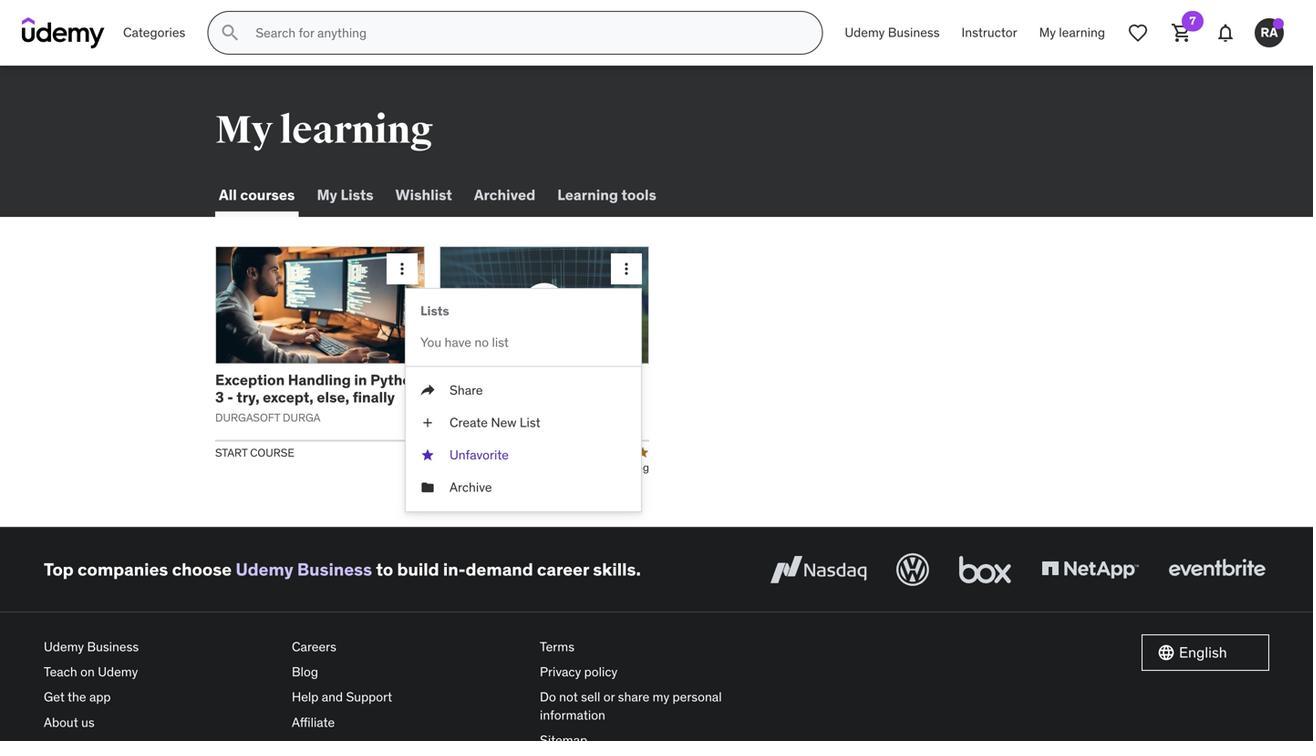 Task type: locate. For each thing, give the bounding box(es) containing it.
1 vertical spatial business
[[297, 559, 372, 581]]

market
[[483, 371, 532, 389]]

0 vertical spatial lists
[[341, 185, 374, 204]]

1 vertical spatial xsmall image
[[420, 414, 435, 432]]

in
[[354, 371, 367, 389]]

create new list
[[450, 414, 540, 431]]

choose
[[172, 559, 232, 581]]

eventbrite image
[[1165, 550, 1269, 590]]

course options image
[[617, 260, 636, 278]]

volkswagen image
[[893, 550, 933, 590]]

xsmall image inside create new list button
[[420, 414, 435, 432]]

lists up you
[[420, 303, 449, 319]]

durgasoft
[[215, 411, 280, 425]]

udemy business teach on udemy get the app about us
[[44, 639, 139, 731]]

instructor
[[962, 24, 1017, 41]]

learning up 'my lists'
[[280, 107, 433, 154]]

archive button
[[406, 472, 641, 504]]

xsmall image left the 25%
[[420, 446, 435, 464]]

stock market investing for beginners link
[[440, 371, 623, 407]]

blog link
[[292, 660, 525, 685]]

2 xsmall image from the top
[[420, 414, 435, 432]]

0 horizontal spatial learning
[[280, 107, 433, 154]]

1 vertical spatial my
[[215, 107, 273, 154]]

udemy business
[[845, 24, 940, 41]]

sell
[[581, 689, 600, 706]]

app
[[89, 689, 111, 706]]

unfavorite
[[450, 447, 509, 463]]

top companies choose udemy business to build in-demand career skills.
[[44, 559, 641, 581]]

xsmall image left stock
[[420, 382, 435, 399]]

nasdaq image
[[766, 550, 871, 590]]

my learning left wishlist icon
[[1039, 24, 1105, 41]]

0 horizontal spatial business
[[87, 639, 139, 655]]

terms privacy policy do not sell or share my personal information
[[540, 639, 722, 723]]

my
[[653, 689, 669, 706]]

xsmall image
[[420, 382, 435, 399], [420, 414, 435, 432], [420, 446, 435, 464]]

exception
[[215, 371, 285, 389]]

1 vertical spatial lists
[[420, 303, 449, 319]]

0 horizontal spatial lists
[[341, 185, 374, 204]]

business left to
[[297, 559, 372, 581]]

udemy
[[845, 24, 885, 41], [236, 559, 293, 581], [44, 639, 84, 655], [98, 664, 138, 680]]

have
[[445, 334, 471, 350]]

my right instructor
[[1039, 24, 1056, 41]]

your rating
[[596, 461, 649, 475]]

my learning
[[1039, 24, 1105, 41], [215, 107, 433, 154]]

create
[[450, 414, 488, 431]]

demand
[[466, 559, 533, 581]]

0 vertical spatial learning
[[1059, 24, 1105, 41]]

no
[[475, 334, 489, 350]]

xsmall image for share
[[420, 382, 435, 399]]

1 horizontal spatial my learning
[[1039, 24, 1105, 41]]

business for udemy business
[[888, 24, 940, 41]]

affiliate
[[292, 714, 335, 731]]

my up the all courses
[[215, 107, 273, 154]]

3
[[215, 388, 224, 407]]

1 horizontal spatial learning
[[1059, 24, 1105, 41]]

small image
[[1157, 644, 1175, 662]]

exception handling in python 3 - try, except, else, finally link
[[215, 371, 420, 407]]

1 horizontal spatial my
[[317, 185, 337, 204]]

except,
[[263, 388, 314, 407]]

get
[[44, 689, 65, 706]]

you have alerts image
[[1273, 18, 1284, 29]]

do
[[540, 689, 556, 706]]

python
[[370, 371, 420, 389]]

xsmall image for create new list
[[420, 414, 435, 432]]

0 vertical spatial xsmall image
[[420, 382, 435, 399]]

share button
[[406, 374, 641, 407]]

xsmall image inside the unfavorite button
[[420, 446, 435, 464]]

notifications image
[[1215, 22, 1237, 44]]

2 horizontal spatial business
[[888, 24, 940, 41]]

xsmall image left john
[[420, 414, 435, 432]]

handling
[[288, 371, 351, 389]]

box image
[[955, 550, 1016, 590]]

my learning up 'my lists'
[[215, 107, 433, 154]]

learning tools
[[557, 185, 657, 204]]

on
[[80, 664, 95, 680]]

0 vertical spatial my learning
[[1039, 24, 1105, 41]]

terms
[[540, 639, 575, 655]]

learning
[[1059, 24, 1105, 41], [280, 107, 433, 154]]

0 vertical spatial business
[[888, 24, 940, 41]]

0 vertical spatial my
[[1039, 24, 1056, 41]]

to
[[376, 559, 393, 581]]

udemy image
[[22, 17, 105, 48]]

the
[[67, 689, 86, 706]]

2 vertical spatial business
[[87, 639, 139, 655]]

archived
[[474, 185, 535, 204]]

2 horizontal spatial my
[[1039, 24, 1056, 41]]

xsmall image inside share button
[[420, 382, 435, 399]]

7 link
[[1160, 11, 1204, 55]]

archived link
[[470, 173, 539, 217]]

my right courses
[[317, 185, 337, 204]]

try,
[[237, 388, 260, 407]]

my
[[1039, 24, 1056, 41], [215, 107, 273, 154], [317, 185, 337, 204]]

business inside udemy business teach on udemy get the app about us
[[87, 639, 139, 655]]

1 xsmall image from the top
[[420, 382, 435, 399]]

start
[[215, 446, 247, 460]]

information
[[540, 707, 605, 723]]

or
[[603, 689, 615, 706]]

-
[[227, 388, 233, 407]]

unfavorite button
[[406, 439, 641, 472]]

business left instructor
[[888, 24, 940, 41]]

your rating button
[[585, 446, 649, 475]]

careers
[[292, 639, 336, 655]]

business up on
[[87, 639, 139, 655]]

2 vertical spatial xsmall image
[[420, 446, 435, 464]]

udemy business link
[[834, 11, 951, 55], [236, 559, 372, 581], [44, 635, 277, 660]]

lists left 'wishlist'
[[341, 185, 374, 204]]

help and support link
[[292, 685, 525, 710]]

2 vertical spatial my
[[317, 185, 337, 204]]

learning left wishlist icon
[[1059, 24, 1105, 41]]

lists inside my lists link
[[341, 185, 374, 204]]

business
[[888, 24, 940, 41], [297, 559, 372, 581], [87, 639, 139, 655]]

0 horizontal spatial my learning
[[215, 107, 433, 154]]

3 xsmall image from the top
[[420, 446, 435, 464]]

beginners
[[440, 388, 511, 407]]

categories button
[[112, 11, 196, 55]]

learning inside my learning link
[[1059, 24, 1105, 41]]

learning
[[557, 185, 618, 204]]

investing
[[536, 371, 600, 389]]

wishlist link
[[392, 173, 456, 217]]

help
[[292, 689, 319, 706]]



Task type: vqa. For each thing, say whether or not it's contained in the screenshot.
this in button
no



Task type: describe. For each thing, give the bounding box(es) containing it.
1 horizontal spatial business
[[297, 559, 372, 581]]

you have no list
[[420, 334, 509, 350]]

all
[[219, 185, 237, 204]]

build
[[397, 559, 439, 581]]

categories
[[123, 24, 185, 41]]

wishlist image
[[1127, 22, 1149, 44]]

careers link
[[292, 635, 525, 660]]

english
[[1179, 643, 1227, 662]]

my lists link
[[313, 173, 377, 217]]

7
[[1190, 14, 1196, 28]]

ducas
[[465, 411, 495, 425]]

about
[[44, 714, 78, 731]]

start course
[[215, 446, 294, 460]]

course options image
[[393, 260, 411, 278]]

terms link
[[540, 635, 773, 660]]

else,
[[317, 388, 349, 407]]

list
[[520, 414, 540, 431]]

1 vertical spatial my learning
[[215, 107, 433, 154]]

1 vertical spatial udemy business link
[[236, 559, 372, 581]]

1 vertical spatial learning
[[280, 107, 433, 154]]

create new list button
[[406, 407, 641, 439]]

not
[[559, 689, 578, 706]]

0 horizontal spatial my
[[215, 107, 273, 154]]

business for udemy business teach on udemy get the app about us
[[87, 639, 139, 655]]

support
[[346, 689, 392, 706]]

rating
[[621, 461, 649, 475]]

courses
[[240, 185, 295, 204]]

tools
[[621, 185, 657, 204]]

about us link
[[44, 710, 277, 735]]

my for my lists link
[[317, 185, 337, 204]]

25% complete
[[440, 446, 511, 460]]

ra
[[1261, 24, 1278, 41]]

shopping cart with 7 items image
[[1171, 22, 1193, 44]]

all courses
[[219, 185, 295, 204]]

stock
[[440, 371, 480, 389]]

archive
[[450, 479, 492, 496]]

get the app link
[[44, 685, 277, 710]]

2 vertical spatial udemy business link
[[44, 635, 277, 660]]

instructor link
[[951, 11, 1028, 55]]

my for my learning link
[[1039, 24, 1056, 41]]

durga
[[283, 411, 321, 425]]

netapp image
[[1038, 550, 1143, 590]]

you
[[420, 334, 442, 350]]

share
[[618, 689, 650, 706]]

privacy policy link
[[540, 660, 773, 685]]

Search for anything text field
[[252, 17, 800, 48]]

all courses link
[[215, 173, 299, 217]]

in-
[[443, 559, 466, 581]]

us
[[81, 714, 95, 731]]

english button
[[1142, 635, 1269, 671]]

privacy
[[540, 664, 581, 680]]

affiliate link
[[292, 710, 525, 735]]

1 horizontal spatial lists
[[420, 303, 449, 319]]

do not sell or share my personal information button
[[540, 685, 773, 728]]

career
[[537, 559, 589, 581]]

personal
[[673, 689, 722, 706]]

my lists
[[317, 185, 374, 204]]

top
[[44, 559, 74, 581]]

your
[[596, 461, 618, 475]]

share
[[450, 382, 483, 398]]

teach
[[44, 664, 77, 680]]

skills.
[[593, 559, 641, 581]]

stock market investing for beginners john ducas
[[440, 371, 623, 425]]

xsmall image
[[420, 479, 435, 497]]

xsmall image for unfavorite
[[420, 446, 435, 464]]

you have no list button
[[406, 326, 641, 359]]

for
[[603, 371, 623, 389]]

complete
[[465, 446, 511, 460]]

submit search image
[[219, 22, 241, 44]]

teach on udemy link
[[44, 660, 277, 685]]

policy
[[584, 664, 618, 680]]

list
[[492, 334, 509, 350]]

john
[[440, 411, 462, 425]]

blog
[[292, 664, 318, 680]]

ra link
[[1247, 11, 1291, 55]]

learning tools link
[[554, 173, 660, 217]]

and
[[322, 689, 343, 706]]

0 vertical spatial udemy business link
[[834, 11, 951, 55]]

25%
[[440, 446, 462, 460]]

my learning link
[[1028, 11, 1116, 55]]



